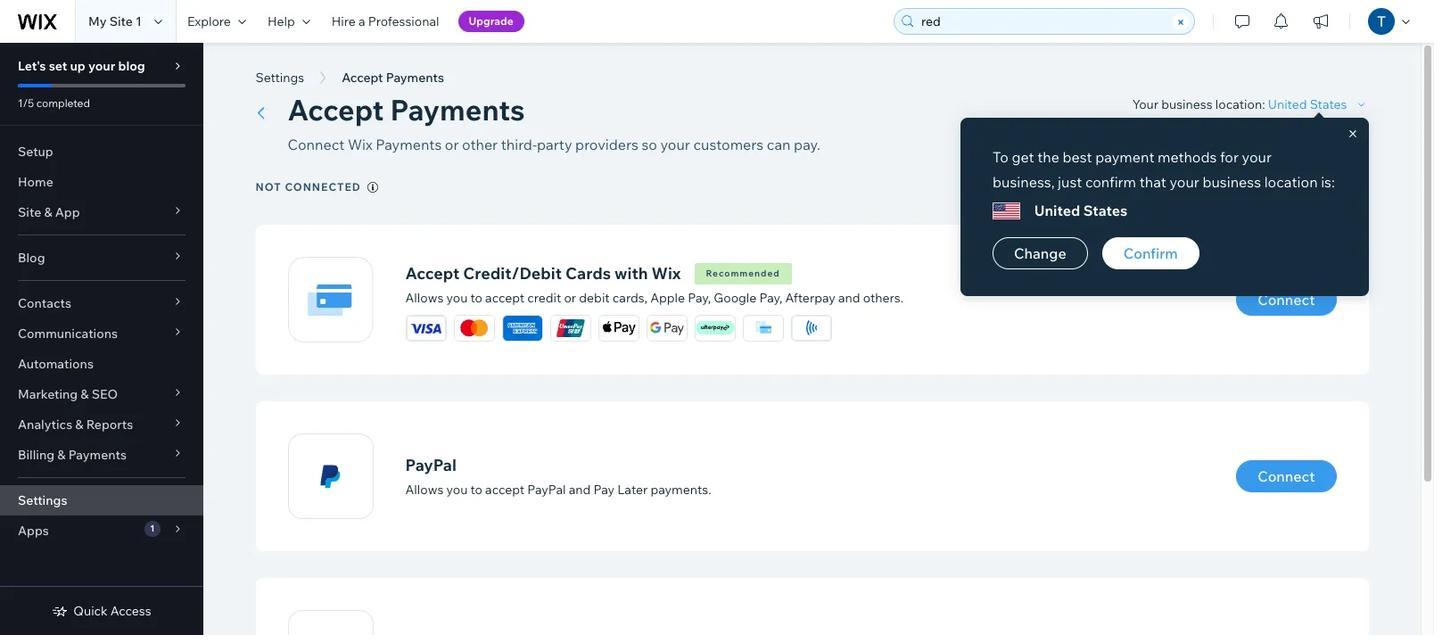 Task type: locate. For each thing, give the bounding box(es) containing it.
seo
[[92, 386, 118, 402]]

or
[[445, 136, 459, 153], [564, 289, 576, 306]]

& for billing
[[57, 447, 66, 463]]

united states right location:
[[1268, 96, 1348, 112]]

1 vertical spatial united states
[[1035, 202, 1128, 219]]

0 vertical spatial connect
[[288, 136, 345, 153]]

hire a professional
[[332, 13, 439, 29]]

states down confirm
[[1084, 202, 1128, 219]]

accept
[[485, 289, 525, 306], [485, 481, 525, 497]]

1 horizontal spatial wix
[[652, 263, 681, 283]]

0 vertical spatial united
[[1268, 96, 1307, 112]]

0 vertical spatial business
[[1162, 96, 1213, 112]]

payments inside popup button
[[68, 447, 127, 463]]

, left google
[[708, 289, 711, 306]]

0 horizontal spatial and
[[569, 481, 591, 497]]

0 vertical spatial you
[[446, 289, 468, 306]]

tap to pay on mobile image
[[792, 315, 831, 340]]

connect
[[288, 136, 345, 153], [1258, 291, 1315, 309], [1258, 467, 1315, 485]]

0 horizontal spatial united
[[1035, 202, 1081, 219]]

1 vertical spatial or
[[564, 289, 576, 306]]

states
[[1310, 96, 1348, 112], [1084, 202, 1128, 219]]

2 horizontal spatial pay
[[760, 289, 780, 306]]

accept inside accept payments button
[[342, 70, 383, 86]]

0 vertical spatial states
[[1310, 96, 1348, 112]]

settings down help
[[256, 70, 304, 86]]

2 vertical spatial connect
[[1258, 467, 1315, 485]]

1 horizontal spatial settings
[[256, 70, 304, 86]]

& for site
[[44, 204, 52, 220]]

your inside sidebar element
[[88, 58, 115, 74]]

0 vertical spatial 1
[[136, 13, 142, 29]]

amex image
[[503, 315, 542, 340]]

business down for
[[1203, 173, 1261, 191]]

1 horizontal spatial 1
[[150, 523, 155, 534]]

help button
[[257, 0, 321, 43]]

1 vertical spatial accept
[[485, 481, 525, 497]]

communications button
[[0, 318, 203, 349]]

app
[[55, 204, 80, 220]]

marketing & seo
[[18, 386, 118, 402]]

1 horizontal spatial site
[[109, 13, 133, 29]]

accept for accept payments
[[342, 70, 383, 86]]

2 connect button from the top
[[1237, 460, 1337, 492]]

business,
[[993, 173, 1055, 191]]

business right your
[[1162, 96, 1213, 112]]

settings inside sidebar element
[[18, 492, 67, 508]]

and left later
[[569, 481, 591, 497]]

site
[[109, 13, 133, 29], [18, 204, 41, 220]]

analytics & reports button
[[0, 409, 203, 440]]

& inside dropdown button
[[81, 386, 89, 402]]

0 vertical spatial or
[[445, 136, 459, 153]]

just
[[1058, 173, 1082, 191]]

, left afterpay
[[780, 289, 783, 306]]

or for you
[[564, 289, 576, 306]]

states up is: at the top right of page
[[1310, 96, 1348, 112]]

1 vertical spatial settings
[[18, 492, 67, 508]]

your right so
[[661, 136, 690, 153]]

0 vertical spatial accept
[[485, 289, 525, 306]]

wix inside accept payments connect wix payments or other third-party providers so your customers can pay.
[[348, 136, 373, 153]]

1 horizontal spatial united states
[[1268, 96, 1348, 112]]

your
[[1133, 96, 1159, 112]]

1 right my
[[136, 13, 142, 29]]

apps
[[18, 523, 49, 539]]

payments down analytics & reports popup button
[[68, 447, 127, 463]]

accept payments button
[[333, 64, 453, 91]]

not
[[256, 180, 282, 194]]

1 vertical spatial to
[[471, 481, 483, 497]]

connect for allows you to accept credit or debit cards,
[[1258, 291, 1315, 309]]

your
[[88, 58, 115, 74], [661, 136, 690, 153], [1242, 148, 1272, 166], [1170, 173, 1200, 191]]

or left debit
[[564, 289, 576, 306]]

1 horizontal spatial and
[[839, 289, 861, 306]]

0 horizontal spatial wix
[[348, 136, 373, 153]]

best
[[1063, 148, 1093, 166]]

2 allows from the top
[[405, 481, 444, 497]]

afterpay
[[786, 289, 836, 306]]

business
[[1162, 96, 1213, 112], [1203, 173, 1261, 191]]

1 horizontal spatial ,
[[780, 289, 783, 306]]

pay up wix point of sale image
[[760, 289, 780, 306]]

1 vertical spatial paypal
[[527, 481, 566, 497]]

marketing
[[18, 386, 78, 402]]

1 horizontal spatial pay
[[688, 289, 708, 306]]

a
[[359, 13, 365, 29]]

2 you from the top
[[446, 481, 468, 497]]

1 horizontal spatial paypal
[[527, 481, 566, 497]]

completed
[[36, 96, 90, 110]]

1 vertical spatial connect button
[[1237, 460, 1337, 492]]

0 vertical spatial and
[[839, 289, 861, 306]]

credit/debit
[[463, 263, 562, 283]]

0 horizontal spatial ,
[[708, 289, 711, 306]]

accept for accept payments connect wix payments or other third-party providers so your customers can pay.
[[288, 92, 384, 128]]

1 vertical spatial states
[[1084, 202, 1128, 219]]

1 vertical spatial 1
[[150, 523, 155, 534]]

0 vertical spatial united states
[[1268, 96, 1348, 112]]

1 vertical spatial accept
[[288, 92, 384, 128]]

you inside paypal allows you to accept paypal and pay later payments.
[[446, 481, 468, 497]]

google pay image
[[647, 315, 686, 340]]

1 vertical spatial and
[[569, 481, 591, 497]]

connect button
[[1237, 284, 1337, 316], [1237, 460, 1337, 492]]

allows inside paypal allows you to accept paypal and pay later payments.
[[405, 481, 444, 497]]

accept payments connect wix payments or other third-party providers so your customers can pay.
[[288, 92, 821, 153]]

&
[[44, 204, 52, 220], [81, 386, 89, 402], [75, 417, 83, 433], [57, 447, 66, 463]]

analytics
[[18, 417, 72, 433]]

2 vertical spatial accept
[[405, 263, 460, 283]]

wix
[[348, 136, 373, 153], [652, 263, 681, 283]]

payments down accept payments button
[[376, 136, 442, 153]]

quick
[[73, 603, 108, 619]]

0 horizontal spatial states
[[1084, 202, 1128, 219]]

0 vertical spatial settings
[[256, 70, 304, 86]]

1 , from the left
[[708, 289, 711, 306]]

0 vertical spatial site
[[109, 13, 133, 29]]

payments down professional
[[386, 70, 444, 86]]

0 vertical spatial paypal
[[405, 455, 457, 475]]

1 vertical spatial wix
[[652, 263, 681, 283]]

to inside paypal allows you to accept paypal and pay later payments.
[[471, 481, 483, 497]]

Search... field
[[916, 9, 1170, 34]]

my site 1
[[88, 13, 142, 29]]

1 vertical spatial site
[[18, 204, 41, 220]]

1 down settings link
[[150, 523, 155, 534]]

& left seo
[[81, 386, 89, 402]]

setup link
[[0, 136, 203, 167]]

site & app
[[18, 204, 80, 220]]

pay left later
[[594, 481, 615, 497]]

set
[[49, 58, 67, 74]]

accept down 'settings' button at the left top of the page
[[288, 92, 384, 128]]

united right location:
[[1268, 96, 1307, 112]]

0 horizontal spatial or
[[445, 136, 459, 153]]

not connected
[[256, 180, 361, 194]]

& left app
[[44, 204, 52, 220]]

1 vertical spatial you
[[446, 481, 468, 497]]

or left other
[[445, 136, 459, 153]]

1 vertical spatial connect
[[1258, 291, 1315, 309]]

google
[[714, 289, 757, 306]]

let's
[[18, 58, 46, 74]]

accept
[[342, 70, 383, 86], [288, 92, 384, 128], [405, 263, 460, 283]]

1
[[136, 13, 142, 29], [150, 523, 155, 534]]

2 accept from the top
[[485, 481, 525, 497]]

accept down a
[[342, 70, 383, 86]]

united
[[1268, 96, 1307, 112], [1035, 202, 1081, 219]]

reports
[[86, 417, 133, 433]]

0 horizontal spatial settings
[[18, 492, 67, 508]]

is:
[[1321, 173, 1335, 191]]

pay.
[[794, 136, 821, 153]]

third-
[[501, 136, 537, 153]]

site right my
[[109, 13, 133, 29]]

accept payments
[[342, 70, 444, 86]]

0 horizontal spatial pay
[[594, 481, 615, 497]]

communications
[[18, 326, 118, 342]]

wix up connected
[[348, 136, 373, 153]]

to
[[471, 289, 483, 306], [471, 481, 483, 497]]

0 vertical spatial allows
[[405, 289, 444, 306]]

0 vertical spatial accept
[[342, 70, 383, 86]]

site down home
[[18, 204, 41, 220]]

0 vertical spatial to
[[471, 289, 483, 306]]

or inside accept payments connect wix payments or other third-party providers so your customers can pay.
[[445, 136, 459, 153]]

debit
[[579, 289, 610, 306]]

that
[[1140, 173, 1167, 191]]

& inside "dropdown button"
[[44, 204, 52, 220]]

1 to from the top
[[471, 289, 483, 306]]

quick access button
[[52, 603, 151, 619]]

pay inside paypal allows you to accept paypal and pay later payments.
[[594, 481, 615, 497]]

afterpay image
[[695, 321, 735, 335]]

and
[[839, 289, 861, 306], [569, 481, 591, 497]]

0 horizontal spatial site
[[18, 204, 41, 220]]

united down just
[[1035, 202, 1081, 219]]

business inside to get the best payment methods for your business, just confirm that your business location is:
[[1203, 173, 1261, 191]]

connected
[[285, 180, 361, 194]]

settings for settings link
[[18, 492, 67, 508]]

1 horizontal spatial or
[[564, 289, 576, 306]]

settings
[[256, 70, 304, 86], [18, 492, 67, 508]]

0 vertical spatial connect button
[[1237, 284, 1337, 316]]

2 to from the top
[[471, 481, 483, 497]]

1 vertical spatial business
[[1203, 173, 1261, 191]]

location:
[[1216, 96, 1266, 112]]

payments.
[[651, 481, 712, 497]]

& left reports
[[75, 417, 83, 433]]

0 vertical spatial wix
[[348, 136, 373, 153]]

1 vertical spatial allows
[[405, 481, 444, 497]]

& right billing
[[57, 447, 66, 463]]

wix up apple
[[652, 263, 681, 283]]

united states down just
[[1035, 202, 1128, 219]]

1/5
[[18, 96, 34, 110]]

settings button
[[247, 64, 313, 91]]

can
[[767, 136, 791, 153]]

up
[[70, 58, 86, 74]]

pay right apple
[[688, 289, 708, 306]]

and left others.
[[839, 289, 861, 306]]

0 horizontal spatial 1
[[136, 13, 142, 29]]

accept inside accept payments connect wix payments or other third-party providers so your customers can pay.
[[288, 92, 384, 128]]

accept up visa image
[[405, 263, 460, 283]]

allows
[[405, 289, 444, 306], [405, 481, 444, 497]]

0 horizontal spatial united states
[[1035, 202, 1128, 219]]

settings up apps
[[18, 492, 67, 508]]

1 connect button from the top
[[1237, 284, 1337, 316]]

settings inside button
[[256, 70, 304, 86]]

your right up
[[88, 58, 115, 74]]



Task type: describe. For each thing, give the bounding box(es) containing it.
access
[[110, 603, 151, 619]]

allows you to accept credit or debit cards, apple pay , google pay , afterpay and others.
[[405, 289, 904, 306]]

other
[[462, 136, 498, 153]]

blog
[[18, 250, 45, 266]]

site & app button
[[0, 197, 203, 227]]

let's set up your blog
[[18, 58, 145, 74]]

billing
[[18, 447, 55, 463]]

cards,
[[613, 289, 648, 306]]

chinaunionpay image
[[551, 315, 590, 340]]

upgrade
[[469, 14, 514, 28]]

wix point of sale image
[[751, 315, 776, 340]]

& for marketing
[[81, 386, 89, 402]]

methods
[[1158, 148, 1217, 166]]

party
[[537, 136, 572, 153]]

visa image
[[406, 315, 446, 340]]

payments up other
[[390, 92, 525, 128]]

home
[[18, 174, 53, 190]]

explore
[[187, 13, 231, 29]]

payments inside button
[[386, 70, 444, 86]]

connect button for allows you to accept paypal and pay later payments.
[[1237, 460, 1337, 492]]

1 horizontal spatial united
[[1268, 96, 1307, 112]]

accept credit/debit cards with wix
[[405, 263, 681, 283]]

1 inside sidebar element
[[150, 523, 155, 534]]

customers
[[694, 136, 764, 153]]

contacts button
[[0, 288, 203, 318]]

upgrade button
[[458, 11, 524, 32]]

credit
[[527, 289, 561, 306]]

to
[[993, 148, 1009, 166]]

united states button
[[1268, 96, 1369, 112]]

paypal allows you to accept paypal and pay later payments.
[[405, 455, 712, 497]]

0 horizontal spatial paypal
[[405, 455, 457, 475]]

1 you from the top
[[446, 289, 468, 306]]

quick access
[[73, 603, 151, 619]]

confirm button
[[1102, 237, 1200, 269]]

1 vertical spatial united
[[1035, 202, 1081, 219]]

settings link
[[0, 485, 203, 516]]

others.
[[863, 289, 904, 306]]

your inside accept payments connect wix payments or other third-party providers so your customers can pay.
[[661, 136, 690, 153]]

apple pay image
[[599, 315, 638, 340]]

mastercard image
[[455, 315, 494, 340]]

your right for
[[1242, 148, 1272, 166]]

connect inside accept payments connect wix payments or other third-party providers so your customers can pay.
[[288, 136, 345, 153]]

confirm
[[1086, 173, 1137, 191]]

automations link
[[0, 349, 203, 379]]

your business location:
[[1133, 96, 1268, 112]]

your down methods
[[1170, 173, 1200, 191]]

1 allows from the top
[[405, 289, 444, 306]]

hire a professional link
[[321, 0, 450, 43]]

cards
[[566, 263, 611, 283]]

get
[[1012, 148, 1034, 166]]

providers
[[575, 136, 639, 153]]

payment
[[1096, 148, 1155, 166]]

accept inside paypal allows you to accept paypal and pay later payments.
[[485, 481, 525, 497]]

1 accept from the top
[[485, 289, 525, 306]]

or for payments
[[445, 136, 459, 153]]

and inside paypal allows you to accept paypal and pay later payments.
[[569, 481, 591, 497]]

1/5 completed
[[18, 96, 90, 110]]

contacts
[[18, 295, 71, 311]]

professional
[[368, 13, 439, 29]]

the
[[1038, 148, 1060, 166]]

home link
[[0, 167, 203, 197]]

automations
[[18, 356, 94, 372]]

my
[[88, 13, 107, 29]]

marketing & seo button
[[0, 379, 203, 409]]

change
[[1014, 244, 1067, 262]]

hire
[[332, 13, 356, 29]]

1 horizontal spatial states
[[1310, 96, 1348, 112]]

2 , from the left
[[780, 289, 783, 306]]

change button
[[993, 237, 1088, 269]]

so
[[642, 136, 657, 153]]

recommended
[[706, 267, 780, 279]]

site inside "dropdown button"
[[18, 204, 41, 220]]

location
[[1265, 173, 1318, 191]]

confirm
[[1124, 244, 1178, 262]]

blog
[[118, 58, 145, 74]]

later
[[618, 481, 648, 497]]

blog button
[[0, 243, 203, 273]]

help
[[268, 13, 295, 29]]

with
[[615, 263, 648, 283]]

analytics & reports
[[18, 417, 133, 433]]

connect for allows you to accept paypal and pay later payments.
[[1258, 467, 1315, 485]]

apple
[[650, 289, 685, 306]]

& for analytics
[[75, 417, 83, 433]]

connect button for allows you to accept credit or debit cards,
[[1237, 284, 1337, 316]]

for
[[1220, 148, 1239, 166]]

billing & payments button
[[0, 440, 203, 470]]

billing & payments
[[18, 447, 127, 463]]

setup
[[18, 144, 53, 160]]

sidebar element
[[0, 43, 203, 635]]

accept for accept credit/debit cards with wix
[[405, 263, 460, 283]]

settings for 'settings' button at the left top of the page
[[256, 70, 304, 86]]



Task type: vqa. For each thing, say whether or not it's contained in the screenshot.
rightmost united
yes



